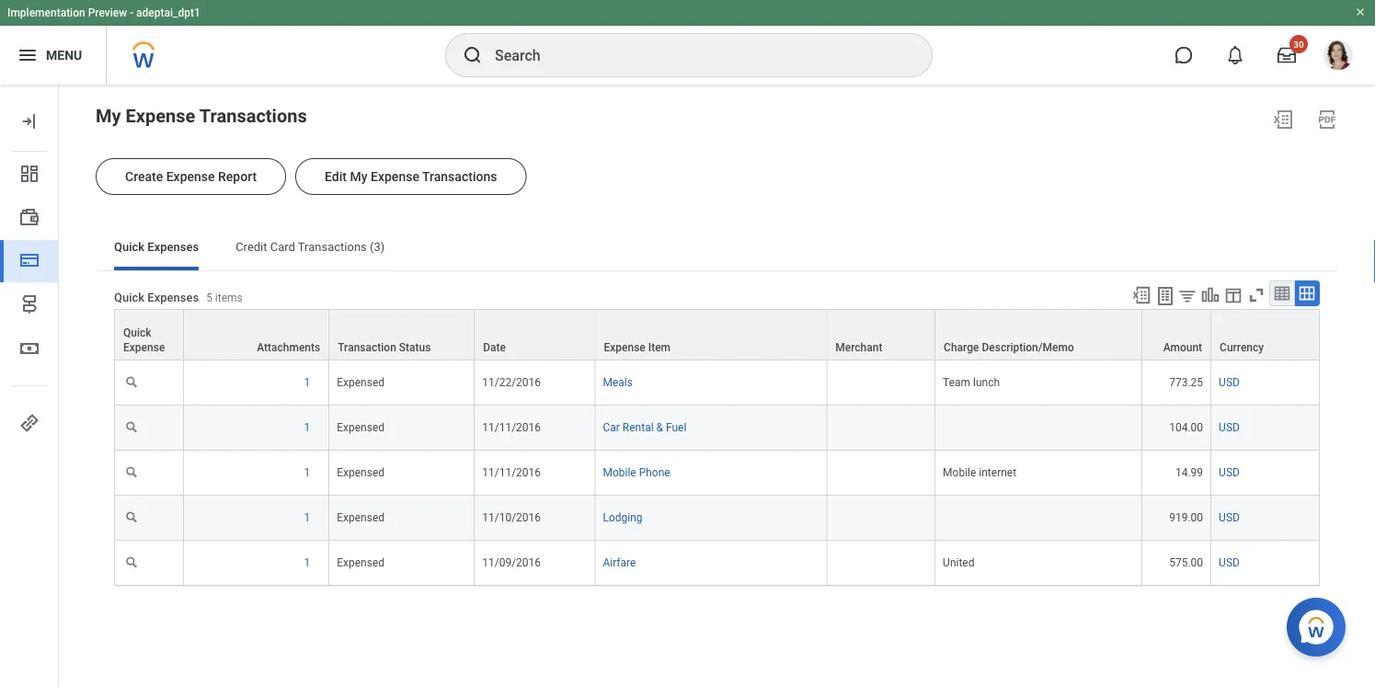 Task type: vqa. For each thing, say whether or not it's contained in the screenshot.
Links
no



Task type: describe. For each thing, give the bounding box(es) containing it.
charge description/memo button
[[936, 310, 1142, 360]]

11/11/2016 for mobile phone
[[482, 467, 541, 479]]

expense item button
[[596, 310, 826, 360]]

transactions for my expense transactions
[[199, 105, 307, 126]]

cell for 104.00
[[827, 406, 936, 451]]

30
[[1294, 39, 1304, 50]]

navigation pane region
[[0, 85, 59, 686]]

airfare link
[[603, 553, 636, 570]]

expensed element for 11/10/2016
[[337, 508, 385, 524]]

1 for meals
[[304, 376, 310, 389]]

transaction status button
[[330, 310, 474, 360]]

usd link for 773.25
[[1219, 373, 1240, 389]]

30 button
[[1267, 35, 1308, 75]]

expensed for 11/09/2016
[[337, 557, 385, 570]]

transactions for credit card transactions (3)
[[298, 240, 367, 253]]

expensed for 11/11/2016
[[337, 421, 385, 434]]

link image
[[18, 412, 40, 434]]

11/09/2016
[[482, 557, 541, 570]]

currency button
[[1212, 310, 1319, 360]]

cell for 14.99
[[827, 451, 936, 496]]

date button
[[475, 310, 595, 360]]

transactions inside button
[[422, 169, 497, 184]]

6 row from the top
[[114, 541, 1320, 586]]

edit
[[325, 169, 347, 184]]

mobile for mobile internet
[[943, 467, 976, 479]]

search image
[[462, 44, 484, 66]]

expand table image
[[1298, 284, 1317, 303]]

1 expensed element from the top
[[337, 373, 385, 389]]

mobile phone
[[603, 467, 670, 479]]

merchant button
[[827, 310, 935, 360]]

item
[[648, 341, 671, 354]]

cell for 919.00
[[827, 496, 936, 541]]

1 for lodging
[[304, 512, 310, 524]]

mobile phone link
[[603, 463, 670, 479]]

fullscreen image
[[1247, 285, 1267, 305]]

-
[[130, 6, 133, 19]]

team
[[943, 376, 971, 389]]

expensed for 11/10/2016
[[337, 512, 385, 524]]

Search Workday  search field
[[495, 35, 894, 75]]

edit my expense transactions
[[325, 169, 497, 184]]

usd link for 575.00
[[1219, 553, 1240, 570]]

currency
[[1220, 341, 1264, 354]]

expensed element for 11/09/2016
[[337, 553, 385, 570]]

my inside edit my expense transactions button
[[350, 169, 368, 184]]

close environment banner image
[[1355, 6, 1366, 17]]

car
[[603, 421, 620, 434]]

usd link for 14.99
[[1219, 463, 1240, 479]]

items
[[215, 291, 243, 304]]

click to view/edit grid preferences image
[[1224, 285, 1244, 305]]

773.25
[[1170, 376, 1203, 389]]

104.00
[[1170, 421, 1203, 434]]

usd for 14.99
[[1219, 467, 1240, 479]]

1 button for airfare
[[304, 556, 313, 571]]

usd link for 919.00
[[1219, 508, 1240, 524]]

usd for 919.00
[[1219, 512, 1240, 524]]

1 button for lodging
[[304, 511, 313, 525]]

expensed element for 11/11/2016
[[337, 418, 385, 434]]

quick expenses 5 items
[[114, 290, 243, 304]]

view printable version (pdf) image
[[1317, 109, 1339, 131]]

transaction
[[338, 341, 396, 354]]

credit card transactions (3)
[[236, 240, 385, 253]]

1 button for mobile phone
[[304, 466, 313, 480]]

usd for 575.00
[[1219, 557, 1240, 570]]

export to worksheets image
[[1155, 285, 1177, 307]]

timeline milestone image
[[18, 293, 40, 316]]

usd for 104.00
[[1219, 421, 1240, 434]]

justify image
[[17, 44, 39, 66]]

internet
[[979, 467, 1017, 479]]

1 expensed from the top
[[337, 376, 385, 389]]

date
[[483, 341, 506, 354]]

quick for quick expenses
[[114, 240, 145, 253]]

&
[[656, 421, 663, 434]]

mobile internet
[[943, 467, 1017, 479]]

5
[[206, 291, 212, 304]]

1 for mobile phone
[[304, 467, 310, 479]]

car rental & fuel link
[[603, 418, 687, 434]]

dashboard image
[[18, 163, 40, 185]]

phone
[[639, 467, 670, 479]]

expense for my expense transactions
[[126, 105, 195, 126]]

usd link for 104.00
[[1219, 418, 1240, 434]]

3 row from the top
[[114, 406, 1320, 451]]

edit my expense transactions button
[[295, 158, 527, 195]]

11/11/2016 for car rental & fuel
[[482, 421, 541, 434]]

quick expense
[[123, 327, 165, 354]]



Task type: locate. For each thing, give the bounding box(es) containing it.
united
[[943, 557, 975, 570]]

1 1 button from the top
[[304, 375, 313, 390]]

usd link right 104.00
[[1219, 418, 1240, 434]]

car rental & fuel
[[603, 421, 687, 434]]

merchant
[[836, 341, 883, 354]]

4 expensed element from the top
[[337, 508, 385, 524]]

usd link down currency
[[1219, 373, 1240, 389]]

expenses
[[148, 240, 199, 253], [148, 290, 199, 304]]

0 vertical spatial quick
[[114, 240, 145, 253]]

11/11/2016
[[482, 421, 541, 434], [482, 467, 541, 479]]

2 vertical spatial transactions
[[298, 240, 367, 253]]

11/22/2016
[[482, 376, 541, 389]]

credit
[[236, 240, 267, 253]]

0 vertical spatial export to excel image
[[1272, 109, 1294, 131]]

1 usd link from the top
[[1219, 373, 1240, 389]]

usd link
[[1219, 373, 1240, 389], [1219, 418, 1240, 434], [1219, 463, 1240, 479], [1219, 508, 1240, 524], [1219, 553, 1240, 570]]

2 1 button from the top
[[304, 421, 313, 435]]

my expense transactions
[[96, 105, 307, 126]]

4 1 from the top
[[304, 512, 310, 524]]

my right edit
[[350, 169, 368, 184]]

export to excel image for the export to worksheets icon
[[1132, 285, 1152, 305]]

inbox large image
[[1278, 46, 1296, 64]]

lodging link
[[603, 508, 643, 524]]

1 vertical spatial quick
[[114, 290, 145, 304]]

1 horizontal spatial export to excel image
[[1272, 109, 1294, 131]]

create expense report
[[125, 169, 257, 184]]

expenses up quick expenses 5 items
[[148, 240, 199, 253]]

1
[[304, 376, 310, 389], [304, 421, 310, 434], [304, 467, 310, 479], [304, 512, 310, 524], [304, 557, 310, 570]]

5 expensed element from the top
[[337, 553, 385, 570]]

quick for quick expenses 5 items
[[114, 290, 145, 304]]

14.99
[[1176, 467, 1203, 479]]

transactions
[[199, 105, 307, 126], [422, 169, 497, 184], [298, 240, 367, 253]]

3 1 from the top
[[304, 467, 310, 479]]

tab list
[[96, 226, 1339, 270]]

2 expensed from the top
[[337, 421, 385, 434]]

task pay image
[[18, 207, 40, 229]]

3 1 button from the top
[[304, 466, 313, 480]]

mobile left the phone
[[603, 467, 636, 479]]

expensed
[[337, 376, 385, 389], [337, 421, 385, 434], [337, 467, 385, 479], [337, 512, 385, 524], [337, 557, 385, 570]]

usd right 919.00
[[1219, 512, 1240, 524]]

1 1 from the top
[[304, 376, 310, 389]]

usd right 575.00
[[1219, 557, 1240, 570]]

1 usd from the top
[[1219, 376, 1240, 389]]

expensed element
[[337, 373, 385, 389], [337, 418, 385, 434], [337, 463, 385, 479], [337, 508, 385, 524], [337, 553, 385, 570]]

tab list containing quick expenses
[[96, 226, 1339, 270]]

0 vertical spatial expenses
[[148, 240, 199, 253]]

notifications large image
[[1226, 46, 1245, 64]]

report
[[218, 169, 257, 184]]

transaction status
[[338, 341, 431, 354]]

usd
[[1219, 376, 1240, 389], [1219, 421, 1240, 434], [1219, 467, 1240, 479], [1219, 512, 1240, 524], [1219, 557, 1240, 570]]

quick inside quick expense
[[123, 327, 151, 340]]

expense right 'create'
[[166, 169, 215, 184]]

team lunch
[[943, 376, 1000, 389]]

quick expenses
[[114, 240, 199, 253]]

2 expensed element from the top
[[337, 418, 385, 434]]

1 11/11/2016 from the top
[[482, 421, 541, 434]]

expense
[[126, 105, 195, 126], [166, 169, 215, 184], [371, 169, 419, 184], [123, 341, 165, 354], [604, 341, 646, 354]]

0 vertical spatial 11/11/2016
[[482, 421, 541, 434]]

1 button for car rental & fuel
[[304, 421, 313, 435]]

5 usd link from the top
[[1219, 553, 1240, 570]]

expense item
[[604, 341, 671, 354]]

0 horizontal spatial export to excel image
[[1132, 285, 1152, 305]]

expense up 'create'
[[126, 105, 195, 126]]

3 expensed from the top
[[337, 467, 385, 479]]

1 expenses from the top
[[148, 240, 199, 253]]

1 vertical spatial export to excel image
[[1132, 285, 1152, 305]]

rental
[[623, 421, 654, 434]]

credit card image
[[18, 249, 40, 271]]

quick
[[114, 240, 145, 253], [114, 290, 145, 304], [123, 327, 151, 340]]

transactions inside tab list
[[298, 240, 367, 253]]

5 row from the top
[[114, 496, 1320, 541]]

quick expense button
[[115, 310, 183, 360]]

my right the transformation import icon
[[96, 105, 121, 126]]

5 1 button from the top
[[304, 556, 313, 571]]

mobile left internet
[[943, 467, 976, 479]]

4 usd from the top
[[1219, 512, 1240, 524]]

create
[[125, 169, 163, 184]]

2 1 from the top
[[304, 421, 310, 434]]

charge
[[944, 341, 979, 354]]

1 vertical spatial 11/11/2016
[[482, 467, 541, 479]]

lodging
[[603, 512, 643, 524]]

expense for create expense report
[[166, 169, 215, 184]]

expenses left 5
[[148, 290, 199, 304]]

1 mobile from the left
[[603, 467, 636, 479]]

2 usd link from the top
[[1219, 418, 1240, 434]]

5 1 from the top
[[304, 557, 310, 570]]

meals link
[[603, 373, 633, 389]]

status
[[399, 341, 431, 354]]

(3)
[[370, 240, 385, 253]]

3 usd link from the top
[[1219, 463, 1240, 479]]

expense for quick expense
[[123, 341, 165, 354]]

airfare
[[603, 557, 636, 570]]

menu
[[46, 47, 82, 63]]

0 horizontal spatial my
[[96, 105, 121, 126]]

charge description/memo
[[944, 341, 1074, 354]]

2 mobile from the left
[[943, 467, 976, 479]]

mobile for mobile phone
[[603, 467, 636, 479]]

expense up meals link
[[604, 341, 646, 354]]

usd link right 14.99
[[1219, 463, 1240, 479]]

11/11/2016 up 11/10/2016
[[482, 467, 541, 479]]

5 usd from the top
[[1219, 557, 1240, 570]]

quick down quick expenses 5 items
[[123, 327, 151, 340]]

1 row from the top
[[114, 309, 1320, 361]]

quick inside tab list
[[114, 240, 145, 253]]

export to excel image left the export to worksheets icon
[[1132, 285, 1152, 305]]

table image
[[1273, 284, 1292, 303]]

expenses inside tab list
[[148, 240, 199, 253]]

cell
[[827, 361, 936, 406], [827, 406, 936, 451], [936, 406, 1143, 451], [827, 451, 936, 496], [827, 496, 936, 541], [936, 496, 1143, 541], [827, 541, 936, 586]]

usd right 104.00
[[1219, 421, 1240, 434]]

1 for car rental & fuel
[[304, 421, 310, 434]]

card
[[270, 240, 295, 253]]

implementation
[[7, 6, 85, 19]]

2 expenses from the top
[[148, 290, 199, 304]]

menu banner
[[0, 0, 1375, 85]]

toolbar
[[1123, 281, 1320, 309]]

5 expensed from the top
[[337, 557, 385, 570]]

3 expensed element from the top
[[337, 463, 385, 479]]

1 button
[[304, 375, 313, 390], [304, 421, 313, 435], [304, 466, 313, 480], [304, 511, 313, 525], [304, 556, 313, 571]]

lunch
[[973, 376, 1000, 389]]

export to excel image for view printable version (pdf) image
[[1272, 109, 1294, 131]]

create expense report button
[[96, 158, 286, 195]]

1 horizontal spatial my
[[350, 169, 368, 184]]

quick up quick expenses 5 items
[[114, 240, 145, 253]]

1 vertical spatial my
[[350, 169, 368, 184]]

row containing quick expense
[[114, 309, 1320, 361]]

1 horizontal spatial mobile
[[943, 467, 976, 479]]

cell for 773.25
[[827, 361, 936, 406]]

select to filter grid data image
[[1178, 286, 1198, 305]]

preview
[[88, 6, 127, 19]]

4 expensed from the top
[[337, 512, 385, 524]]

0 horizontal spatial mobile
[[603, 467, 636, 479]]

0 vertical spatial transactions
[[199, 105, 307, 126]]

amount
[[1164, 341, 1203, 354]]

expense down quick expenses 5 items
[[123, 341, 165, 354]]

919.00
[[1170, 512, 1203, 524]]

4 row from the top
[[114, 451, 1320, 496]]

0 vertical spatial my
[[96, 105, 121, 126]]

expenses for quick expenses
[[148, 240, 199, 253]]

2 row from the top
[[114, 361, 1320, 406]]

cell for 575.00
[[827, 541, 936, 586]]

menu button
[[0, 26, 106, 85]]

dollar image
[[18, 338, 40, 360]]

attachments
[[257, 341, 320, 354]]

description/memo
[[982, 341, 1074, 354]]

expenses for quick expenses 5 items
[[148, 290, 199, 304]]

4 usd link from the top
[[1219, 508, 1240, 524]]

amount button
[[1143, 310, 1211, 360]]

quick for quick expense
[[123, 327, 151, 340]]

row
[[114, 309, 1320, 361], [114, 361, 1320, 406], [114, 406, 1320, 451], [114, 451, 1320, 496], [114, 496, 1320, 541], [114, 541, 1320, 586]]

meals
[[603, 376, 633, 389]]

fuel
[[666, 421, 687, 434]]

575.00
[[1170, 557, 1203, 570]]

export to excel image
[[1272, 109, 1294, 131], [1132, 285, 1152, 305]]

3 usd from the top
[[1219, 467, 1240, 479]]

2 usd from the top
[[1219, 421, 1240, 434]]

implementation preview -   adeptai_dpt1
[[7, 6, 200, 19]]

usd link right 575.00
[[1219, 553, 1240, 570]]

adeptai_dpt1
[[136, 6, 200, 19]]

2 vertical spatial quick
[[123, 327, 151, 340]]

export to excel image left view printable version (pdf) image
[[1272, 109, 1294, 131]]

mobile
[[603, 467, 636, 479], [943, 467, 976, 479]]

usd link right 919.00
[[1219, 508, 1240, 524]]

attachments button
[[184, 310, 329, 360]]

11/10/2016
[[482, 512, 541, 524]]

4 1 button from the top
[[304, 511, 313, 525]]

1 button for meals
[[304, 375, 313, 390]]

expand/collapse chart image
[[1201, 285, 1221, 305]]

usd right 14.99
[[1219, 467, 1240, 479]]

usd for 773.25
[[1219, 376, 1240, 389]]

my
[[96, 105, 121, 126], [350, 169, 368, 184]]

quick up quick expense popup button
[[114, 290, 145, 304]]

expense right edit
[[371, 169, 419, 184]]

11/11/2016 down the 11/22/2016 on the left of the page
[[482, 421, 541, 434]]

usd down currency
[[1219, 376, 1240, 389]]

profile logan mcneil image
[[1324, 40, 1353, 74]]

1 for airfare
[[304, 557, 310, 570]]

transformation import image
[[18, 110, 40, 132]]

2 11/11/2016 from the top
[[482, 467, 541, 479]]

1 vertical spatial expenses
[[148, 290, 199, 304]]

1 vertical spatial transactions
[[422, 169, 497, 184]]



